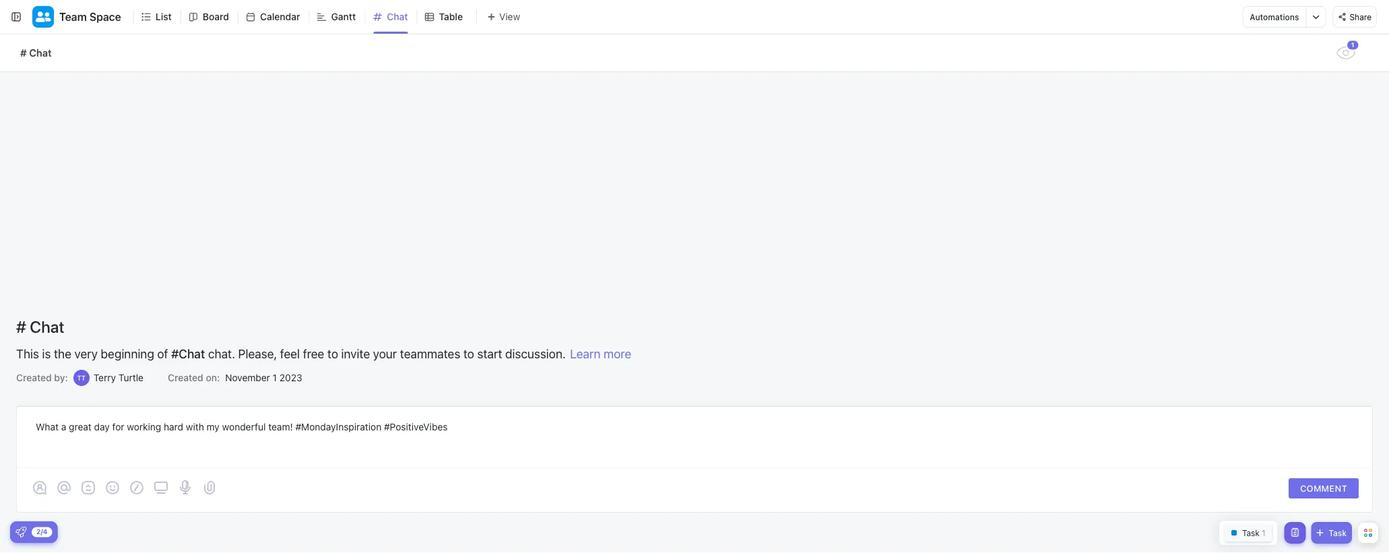 Task type: vqa. For each thing, say whether or not it's contained in the screenshot.
Gantt
yes



Task type: locate. For each thing, give the bounding box(es) containing it.
created on: november 1 2023
[[168, 372, 302, 383]]

1 vertical spatial chat
[[29, 47, 52, 59]]

1 to from the left
[[327, 346, 338, 361]]

1 left 2023 at left
[[273, 372, 277, 383]]

calendar
[[260, 11, 300, 22]]

#
[[20, 47, 27, 59], [16, 317, 26, 336]]

this
[[16, 346, 39, 361]]

0 vertical spatial #
[[20, 47, 27, 59]]

terry
[[94, 372, 116, 383]]

great
[[69, 421, 92, 433]]

teammates
[[400, 346, 460, 361]]

free
[[303, 346, 324, 361]]

#chat
[[171, 346, 205, 361]]

task
[[1329, 528, 1347, 538]]

what
[[36, 421, 59, 433]]

please,
[[238, 346, 277, 361]]

terry turtle
[[94, 372, 144, 383]]

1 horizontal spatial created
[[168, 372, 203, 383]]

created
[[16, 372, 52, 383], [168, 372, 203, 383]]

chat up is
[[30, 317, 64, 336]]

by:
[[54, 372, 68, 383]]

1 vertical spatial #
[[16, 317, 26, 336]]

0 horizontal spatial 1
[[273, 372, 277, 383]]

board link
[[203, 0, 234, 34]]

chat down user friends image
[[29, 47, 52, 59]]

chat
[[387, 11, 408, 22], [29, 47, 52, 59], [30, 317, 64, 336]]

to left start
[[463, 346, 474, 361]]

learn more link
[[570, 346, 631, 361]]

space
[[89, 10, 121, 23]]

more
[[604, 346, 631, 361]]

# chat down user friends image
[[20, 47, 52, 59]]

created for created by:
[[16, 372, 52, 383]]

of
[[157, 346, 168, 361]]

automations button
[[1243, 7, 1306, 27]]

working
[[127, 421, 161, 433]]

0 horizontal spatial created
[[16, 372, 52, 383]]

# chat up is
[[16, 317, 64, 336]]

to right "free"
[[327, 346, 338, 361]]

turtle
[[118, 372, 144, 383]]

# chat
[[20, 47, 52, 59], [16, 317, 64, 336]]

list link
[[156, 0, 177, 34]]

your
[[373, 346, 397, 361]]

1 horizontal spatial 1
[[1352, 41, 1355, 49]]

gantt link
[[331, 0, 361, 34]]

1 button
[[1336, 39, 1360, 60]]

share
[[1350, 12, 1372, 22]]

learn
[[570, 346, 601, 361]]

1 inside dropdown button
[[1352, 41, 1355, 49]]

invite
[[341, 346, 370, 361]]

0 horizontal spatial to
[[327, 346, 338, 361]]

2 created from the left
[[168, 372, 203, 383]]

board
[[203, 11, 229, 22]]

automations
[[1250, 12, 1299, 22]]

to
[[327, 346, 338, 361], [463, 346, 474, 361]]

chat right the gantt link
[[387, 11, 408, 22]]

1 created from the left
[[16, 372, 52, 383]]

2 to from the left
[[463, 346, 474, 361]]

created down #chat
[[168, 372, 203, 383]]

day
[[94, 421, 110, 433]]

tt
[[77, 374, 86, 382]]

chat.
[[208, 346, 235, 361]]

on:
[[206, 372, 220, 383]]

table
[[439, 11, 463, 22]]

team space button
[[54, 2, 121, 32]]

beginning
[[101, 346, 154, 361]]

1 horizontal spatial to
[[463, 346, 474, 361]]

is
[[42, 346, 51, 361]]

created down this
[[16, 372, 52, 383]]

0 vertical spatial 1
[[1352, 41, 1355, 49]]

1
[[1352, 41, 1355, 49], [273, 372, 277, 383]]

1 down 'share' button
[[1352, 41, 1355, 49]]

a
[[61, 421, 66, 433]]



Task type: describe. For each thing, give the bounding box(es) containing it.
the
[[54, 346, 71, 361]]

2023
[[279, 372, 302, 383]]

created for created on: november 1 2023
[[168, 372, 203, 383]]

very
[[74, 346, 98, 361]]

table link
[[439, 0, 468, 34]]

discussion.
[[505, 346, 566, 361]]

user friends image
[[36, 11, 51, 23]]

share button
[[1333, 6, 1377, 28]]

gantt
[[331, 11, 356, 22]]

for
[[112, 421, 124, 433]]

comment
[[1300, 483, 1348, 494]]

0 vertical spatial # chat
[[20, 47, 52, 59]]

2/4
[[36, 528, 47, 536]]

created by:
[[16, 372, 68, 383]]

team!
[[268, 421, 293, 433]]

my
[[207, 421, 220, 433]]

wonderful
[[222, 421, 266, 433]]

comment button
[[1289, 478, 1359, 499]]

hard
[[164, 421, 183, 433]]

2 vertical spatial chat
[[30, 317, 64, 336]]

what a great day for working hard with my wonderful team! #mondayinspiration #positivevibes
[[36, 421, 448, 433]]

team space
[[59, 10, 121, 23]]

#mondayinspiration
[[295, 421, 382, 433]]

start
[[477, 346, 502, 361]]

#positivevibes
[[384, 421, 448, 433]]

0 vertical spatial chat
[[387, 11, 408, 22]]

this is the very beginning of #chat chat. please, feel free to invite your teammates to start discussion. learn more
[[16, 346, 631, 361]]

1 vertical spatial 1
[[273, 372, 277, 383]]

november
[[225, 372, 270, 383]]

with
[[186, 421, 204, 433]]

calendar link
[[260, 0, 306, 34]]

onboarding checklist button image
[[15, 527, 26, 538]]

team
[[59, 10, 87, 23]]

1 vertical spatial # chat
[[16, 317, 64, 336]]

view button
[[476, 8, 524, 25]]

feel
[[280, 346, 300, 361]]

chat link
[[387, 0, 413, 34]]

list
[[156, 11, 172, 22]]

onboarding checklist button element
[[15, 527, 26, 538]]

view
[[499, 11, 520, 22]]



